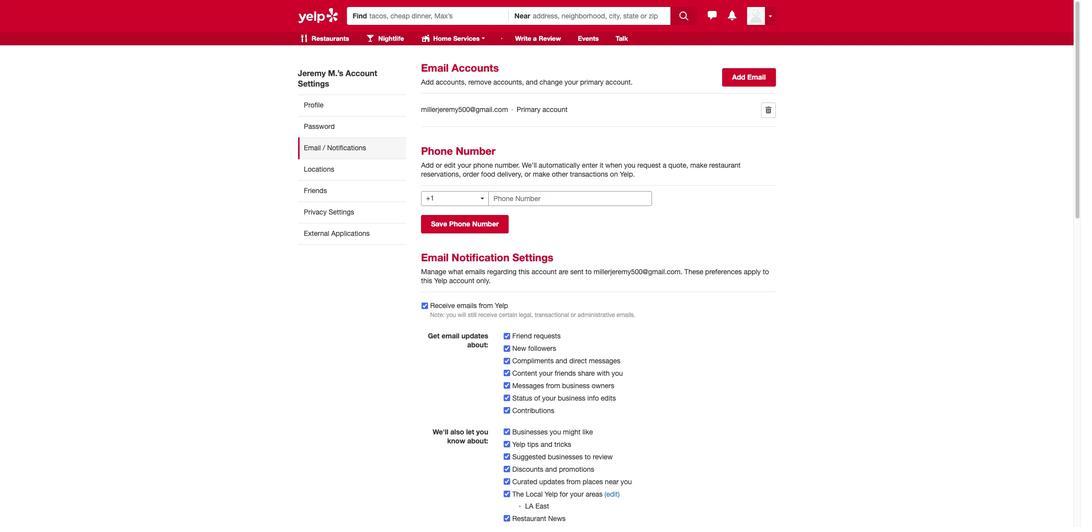 Task type: locate. For each thing, give the bounding box(es) containing it.
updates down still
[[461, 331, 488, 340]]

(edit) link
[[605, 490, 620, 498]]

a left quote,
[[663, 161, 666, 169]]

your up order
[[458, 161, 471, 169]]

events link
[[570, 32, 606, 45]]

millerjeremy500@gmail.com down the remove
[[421, 106, 508, 114]]

updates inside get email updates about:
[[461, 331, 488, 340]]

1 horizontal spatial accounts,
[[493, 78, 524, 86]]

manage what emails regarding this account are sent to millerjeremy500@gmail.com
[[421, 268, 681, 276]]

2 vertical spatial settings
[[512, 251, 553, 264]]

only.
[[476, 277, 491, 285]]

emails inside receive emails from yelp note: you will still receive certain legal, transactional or administrative emails.
[[457, 302, 477, 309]]

or up reservations,
[[436, 161, 442, 169]]

emails up only.
[[465, 268, 485, 276]]

this inside . these preferences apply to this yelp account only.
[[421, 277, 432, 285]]

email for email accounts add accounts, remove accounts, and change your primary account.
[[421, 62, 449, 74]]

make down we'll at the left top of page
[[533, 170, 550, 178]]

content your friends share with you
[[512, 369, 623, 377]]

2 horizontal spatial from
[[566, 478, 581, 486]]

number up phone
[[456, 145, 496, 157]]

your down compliments
[[539, 369, 553, 377]]

preferences
[[705, 268, 742, 276]]

1 horizontal spatial or
[[525, 170, 531, 178]]

local
[[526, 490, 543, 498]]

accounts, right the remove
[[493, 78, 524, 86]]

notifications
[[327, 144, 366, 152]]

None search field
[[347, 4, 699, 25]]

primary
[[580, 78, 604, 86]]

and down suggested businesses to review
[[545, 465, 557, 473]]

1 horizontal spatial menu bar
[[498, 32, 635, 45]]

you right let
[[476, 427, 488, 436]]

from for emails
[[479, 302, 493, 309]]

you up yelp.
[[624, 161, 635, 169]]

save
[[431, 219, 447, 228]]

add inside email accounts add accounts, remove accounts, and change your primary account.
[[421, 78, 434, 86]]

None field
[[369, 11, 503, 21]]

Find field
[[369, 11, 503, 21]]

emails up will
[[457, 302, 477, 309]]

food
[[481, 170, 495, 178]]

other
[[552, 170, 568, 178]]

2 vertical spatial from
[[566, 478, 581, 486]]

1 about: from the top
[[467, 340, 488, 349]]

about:
[[467, 340, 488, 349], [467, 436, 488, 445]]

None checkbox
[[422, 302, 428, 309], [504, 333, 510, 339], [504, 345, 510, 352], [504, 358, 510, 364], [504, 383, 510, 389], [504, 395, 510, 401], [504, 429, 510, 435], [504, 454, 510, 460], [504, 491, 510, 497], [422, 302, 428, 309], [504, 333, 510, 339], [504, 345, 510, 352], [504, 358, 510, 364], [504, 383, 510, 389], [504, 395, 510, 401], [504, 429, 510, 435], [504, 454, 510, 460], [504, 491, 510, 497]]

1 vertical spatial make
[[533, 170, 550, 178]]

settings down jeremy
[[298, 79, 329, 88]]

make
[[690, 161, 707, 169], [533, 170, 550, 178]]

this down manage
[[421, 277, 432, 285]]

business down messages from business owners
[[558, 394, 585, 402]]

2 menu bar from the left
[[498, 32, 635, 45]]

1 horizontal spatial a
[[663, 161, 666, 169]]

account
[[346, 68, 377, 78]]

your inside phone number add or edit your phone number. we'll automatically enter it when you request a quote, make restaurant reservations, order food delivery, or make other transactions on yelp.
[[458, 161, 471, 169]]

number up email notification settings
[[472, 219, 499, 228]]

1 accounts, from the left
[[436, 78, 466, 86]]

from for updates
[[566, 478, 581, 486]]

restaurants link
[[292, 32, 357, 45]]

account.
[[606, 78, 633, 86]]

or down we'll at the left top of page
[[525, 170, 531, 178]]

home services
[[431, 34, 481, 42]]

you left will
[[446, 311, 456, 318]]

phone inside phone number add or edit your phone number. we'll automatically enter it when you request a quote, make restaurant reservations, order food delivery, or make other transactions on yelp.
[[421, 145, 453, 157]]

from
[[479, 302, 493, 309], [546, 382, 560, 390], [566, 478, 581, 486]]

number
[[456, 145, 496, 157], [472, 219, 499, 228]]

email for email notification settings
[[421, 251, 449, 264]]

menu bar containing restaurants
[[292, 32, 496, 45]]

or right transactional
[[571, 311, 576, 318]]

profile
[[304, 101, 323, 109]]

businesses
[[512, 428, 548, 436]]

your inside email accounts add accounts, remove accounts, and change your primary account.
[[565, 78, 578, 86]]

notifications element
[[726, 9, 738, 21]]

accounts, down accounts
[[436, 78, 466, 86]]

email accounts add accounts, remove accounts, and change your primary account.
[[421, 62, 633, 86]]

you right near
[[621, 478, 632, 486]]

0 horizontal spatial menu bar
[[292, 32, 496, 45]]

1 vertical spatial a
[[663, 161, 666, 169]]

from inside receive emails from yelp note: you will still receive certain legal, transactional or administrative emails.
[[479, 302, 493, 309]]

0 horizontal spatial from
[[479, 302, 493, 309]]

settings up manage what emails regarding this account are sent to millerjeremy500@gmail.com
[[512, 251, 553, 264]]

restaurant
[[709, 161, 741, 169]]

0 vertical spatial make
[[690, 161, 707, 169]]

places
[[583, 478, 603, 486]]

settings
[[298, 79, 329, 88], [329, 208, 354, 216], [512, 251, 553, 264]]

business down content your friends share with you
[[562, 382, 590, 390]]

None checkbox
[[504, 370, 510, 377], [504, 407, 510, 414], [504, 441, 510, 448], [504, 466, 510, 473], [504, 479, 510, 485], [504, 515, 510, 522], [504, 370, 510, 377], [504, 407, 510, 414], [504, 441, 510, 448], [504, 466, 510, 473], [504, 479, 510, 485], [504, 515, 510, 522]]

0 vertical spatial a
[[533, 34, 537, 42]]

messages
[[589, 357, 620, 365]]

phone right save
[[449, 219, 470, 228]]

email for email / notifications
[[304, 144, 321, 152]]

apply
[[744, 268, 761, 276]]

1 vertical spatial account
[[532, 268, 557, 276]]

to right sent at the bottom right of the page
[[586, 268, 592, 276]]

none search field containing find
[[347, 4, 699, 25]]

privacy settings link
[[298, 202, 406, 223]]

compliments
[[512, 357, 554, 365]]

save phone number button
[[421, 215, 509, 233]]

quote,
[[668, 161, 688, 169]]

1 vertical spatial updates
[[539, 478, 565, 486]]

2 about: from the top
[[467, 436, 488, 445]]

yelp left tips
[[512, 440, 525, 448]]

from up receive
[[479, 302, 493, 309]]

from up status of your business info edits
[[546, 382, 560, 390]]

emails
[[465, 268, 485, 276], [457, 302, 477, 309]]

1 vertical spatial number
[[472, 219, 499, 228]]

2 vertical spatial account
[[449, 277, 474, 285]]

0 horizontal spatial updates
[[461, 331, 488, 340]]

like
[[582, 428, 593, 436]]

your right of
[[542, 394, 556, 402]]

certain
[[499, 311, 517, 318]]

request
[[637, 161, 661, 169]]

restaurant
[[512, 514, 546, 522]]

account
[[542, 106, 568, 114], [532, 268, 557, 276], [449, 277, 474, 285]]

millerjeremy500@gmail.com up emails.
[[594, 268, 681, 276]]

jeremy m. image
[[747, 7, 765, 25]]

menu bar containing write a review
[[498, 32, 635, 45]]

0 vertical spatial about:
[[467, 340, 488, 349]]

0 horizontal spatial or
[[436, 161, 442, 169]]

about: inside the we'll also let you know about:
[[467, 436, 488, 445]]

enter
[[582, 161, 598, 169]]

1 vertical spatial phone
[[449, 219, 470, 228]]

0 vertical spatial updates
[[461, 331, 488, 340]]

1 horizontal spatial from
[[546, 382, 560, 390]]

this
[[519, 268, 530, 276], [421, 277, 432, 285]]

address, neighborhood, city, state or zip field
[[533, 11, 664, 21]]

accounts,
[[436, 78, 466, 86], [493, 78, 524, 86]]

home services link
[[413, 32, 496, 45]]

0 vertical spatial or
[[436, 161, 442, 169]]

you inside the we'll also let you know about:
[[476, 427, 488, 436]]

a inside phone number add or edit your phone number. we'll automatically enter it when you request a quote, make restaurant reservations, order food delivery, or make other transactions on yelp.
[[663, 161, 666, 169]]

1 vertical spatial about:
[[467, 436, 488, 445]]

you
[[624, 161, 635, 169], [446, 311, 456, 318], [612, 369, 623, 377], [476, 427, 488, 436], [550, 428, 561, 436], [621, 478, 632, 486]]

phone
[[473, 161, 493, 169]]

to inside . these preferences apply to this yelp account only.
[[763, 268, 769, 276]]

write
[[515, 34, 531, 42]]

1 menu bar from the left
[[292, 32, 496, 45]]

and left change at the top
[[526, 78, 538, 86]]

2 accounts, from the left
[[493, 78, 524, 86]]

yelp down manage
[[434, 277, 447, 285]]

number inside button
[[472, 219, 499, 228]]

0 horizontal spatial this
[[421, 277, 432, 285]]

number inside phone number add or edit your phone number. we'll automatically enter it when you request a quote, make restaurant reservations, order food delivery, or make other transactions on yelp.
[[456, 145, 496, 157]]

to left review
[[585, 453, 591, 461]]

a right write
[[533, 34, 537, 42]]

about: down let
[[467, 436, 488, 445]]

0 vertical spatial millerjeremy500@gmail.com
[[421, 106, 508, 114]]

phone up "edit"
[[421, 145, 453, 157]]

note:
[[430, 311, 445, 318]]

you inside phone number add or edit your phone number. we'll automatically enter it when you request a quote, make restaurant reservations, order food delivery, or make other transactions on yelp.
[[624, 161, 635, 169]]

receive
[[430, 302, 455, 309]]

updates down discounts and promotions on the bottom of page
[[539, 478, 565, 486]]

account down what
[[449, 277, 474, 285]]

automatically
[[539, 161, 580, 169]]

1 horizontal spatial this
[[519, 268, 530, 276]]

0 vertical spatial business
[[562, 382, 590, 390]]

it
[[600, 161, 603, 169]]

email
[[442, 331, 460, 340]]

0 horizontal spatial accounts,
[[436, 78, 466, 86]]

menu bar
[[292, 32, 496, 45], [498, 32, 635, 45]]

account left are
[[532, 268, 557, 276]]

1 vertical spatial emails
[[457, 302, 477, 309]]

change
[[540, 78, 563, 86]]

make right quote,
[[690, 161, 707, 169]]

for
[[560, 490, 568, 498]]

1 horizontal spatial make
[[690, 161, 707, 169]]

from down promotions
[[566, 478, 581, 486]]

notification
[[452, 251, 510, 264]]

1 vertical spatial this
[[421, 277, 432, 285]]

0 horizontal spatial a
[[533, 34, 537, 42]]

email inside email accounts add accounts, remove accounts, and change your primary account.
[[421, 62, 449, 74]]

0 horizontal spatial make
[[533, 170, 550, 178]]

2 vertical spatial or
[[571, 311, 576, 318]]

news
[[548, 514, 566, 522]]

0 vertical spatial phone
[[421, 145, 453, 157]]

friends link
[[298, 180, 406, 202]]

edits
[[601, 394, 616, 402]]

email notification settings
[[421, 251, 553, 264]]

about: down still
[[467, 340, 488, 349]]

compliments and direct messages
[[512, 357, 620, 365]]

settings up external applications
[[329, 208, 354, 216]]

about: inside get email updates about:
[[467, 340, 488, 349]]

a
[[533, 34, 537, 42], [663, 161, 666, 169]]

to right apply
[[763, 268, 769, 276]]

account right primary
[[542, 106, 568, 114]]

. these preferences apply to this yelp account only.
[[421, 268, 769, 285]]

external applications link
[[298, 223, 406, 245]]

1 vertical spatial millerjeremy500@gmail.com
[[594, 268, 681, 276]]

0 vertical spatial number
[[456, 145, 496, 157]]

0 vertical spatial settings
[[298, 79, 329, 88]]

your right change at the top
[[565, 78, 578, 86]]

1 vertical spatial or
[[525, 170, 531, 178]]

add inside phone number add or edit your phone number. we'll automatically enter it when you request a quote, make restaurant reservations, order food delivery, or make other transactions on yelp.
[[421, 161, 434, 169]]

0 vertical spatial from
[[479, 302, 493, 309]]

this right regarding
[[519, 268, 530, 276]]

yelp up certain
[[495, 302, 508, 309]]

the local yelp for your areas (edit)
[[512, 490, 620, 498]]

yelp inside . these preferences apply to this yelp account only.
[[434, 277, 447, 285]]

2 horizontal spatial or
[[571, 311, 576, 318]]



Task type: vqa. For each thing, say whether or not it's contained in the screenshot.
the Buildings in the Buildings or structures
no



Task type: describe. For each thing, give the bounding box(es) containing it.
1 vertical spatial business
[[558, 394, 585, 402]]

locations link
[[298, 159, 406, 180]]

delivery,
[[497, 170, 523, 178]]

and inside email accounts add accounts, remove accounts, and change your primary account.
[[526, 78, 538, 86]]

discounts
[[512, 465, 543, 473]]

write a review
[[515, 34, 561, 42]]

are
[[559, 268, 568, 276]]

friend
[[512, 332, 532, 340]]

when
[[605, 161, 622, 169]]

a inside menu bar
[[533, 34, 537, 42]]

emails.
[[617, 311, 635, 318]]

password link
[[298, 116, 406, 137]]

and up friends on the bottom right of page
[[556, 357, 567, 365]]

the
[[512, 490, 524, 498]]

phone inside button
[[449, 219, 470, 228]]

.
[[681, 268, 683, 276]]

1 horizontal spatial millerjeremy500@gmail.com
[[594, 268, 681, 276]]

new followers
[[512, 344, 556, 352]]

share
[[578, 369, 595, 377]]

restaurant news
[[512, 514, 566, 522]]

friends
[[555, 369, 576, 377]]

areas
[[586, 490, 603, 498]]

suggested businesses to review
[[512, 453, 613, 461]]

transactional
[[535, 311, 569, 318]]

on
[[610, 170, 618, 178]]

legal,
[[519, 311, 533, 318]]

requests
[[534, 332, 561, 340]]

east
[[535, 502, 549, 510]]

we'll also let you know about:
[[433, 427, 488, 445]]

talk
[[616, 34, 628, 42]]

la
[[525, 502, 534, 510]]

review
[[539, 34, 561, 42]]

administrative
[[578, 311, 615, 318]]

yelp tips and tricks
[[512, 440, 571, 448]]

we'll
[[433, 427, 448, 436]]

get
[[428, 331, 440, 340]]

will
[[458, 311, 466, 318]]

services
[[453, 34, 480, 42]]

0 vertical spatial emails
[[465, 268, 485, 276]]

0 vertical spatial account
[[542, 106, 568, 114]]

privacy settings
[[304, 208, 354, 216]]

or inside receive emails from yelp note: you will still receive certain legal, transactional or administrative emails.
[[571, 311, 576, 318]]

0 horizontal spatial millerjeremy500@gmail.com
[[421, 106, 508, 114]]

businesses
[[548, 453, 583, 461]]

1 vertical spatial settings
[[329, 208, 354, 216]]

primary account
[[517, 106, 568, 114]]

suggested
[[512, 453, 546, 461]]

edit
[[444, 161, 456, 169]]

external applications
[[304, 229, 370, 237]]

/
[[323, 144, 325, 152]]

you up tricks
[[550, 428, 561, 436]]

new
[[512, 344, 526, 352]]

curated updates from places near you
[[512, 478, 632, 486]]

also
[[450, 427, 464, 436]]

Phone Number text field
[[489, 191, 652, 206]]

messages image
[[706, 9, 718, 21]]

contributions
[[512, 406, 554, 414]]

and right tips
[[541, 440, 552, 448]]

reservations,
[[421, 170, 461, 178]]

add for email accounts
[[421, 78, 434, 86]]

locations
[[304, 165, 334, 173]]

0 vertical spatial this
[[519, 268, 530, 276]]

external
[[304, 229, 329, 237]]

remove
[[468, 78, 491, 86]]

account inside . these preferences apply to this yelp account only.
[[449, 277, 474, 285]]

status
[[512, 394, 532, 402]]

write a review link
[[508, 32, 569, 45]]

followers
[[528, 344, 556, 352]]

home
[[433, 34, 451, 42]]

your right for
[[570, 490, 584, 498]]

transactions
[[570, 170, 608, 178]]

profile link
[[298, 95, 406, 116]]

talk link
[[608, 32, 635, 45]]

direct
[[569, 357, 587, 365]]

m.'s
[[328, 68, 343, 78]]

near
[[514, 11, 530, 20]]

primary
[[517, 106, 541, 114]]

receive
[[478, 311, 497, 318]]

notifications image
[[726, 9, 738, 21]]

add for phone number
[[421, 161, 434, 169]]

yelp left for
[[545, 490, 558, 498]]

restaurants
[[310, 34, 349, 42]]

1 horizontal spatial updates
[[539, 478, 565, 486]]

1 vertical spatial from
[[546, 382, 560, 390]]

friend requests
[[512, 332, 561, 340]]

find
[[353, 11, 367, 20]]

near
[[605, 478, 619, 486]]

regarding
[[487, 268, 517, 276]]

you right with
[[612, 369, 623, 377]]

what
[[448, 268, 463, 276]]

email / notifications link
[[298, 137, 406, 159]]

promotions
[[559, 465, 594, 473]]

owners
[[592, 382, 614, 390]]

still
[[468, 311, 477, 318]]

(edit)
[[605, 490, 620, 498]]

nightlife link
[[359, 32, 412, 45]]

accounts
[[452, 62, 499, 74]]

get email updates about:
[[428, 331, 488, 349]]

manage
[[421, 268, 446, 276]]

messages element
[[706, 9, 718, 21]]

nightlife
[[376, 34, 404, 42]]

jeremy
[[298, 68, 326, 78]]

yelp inside receive emails from yelp note: you will still receive certain legal, transactional or administrative emails.
[[495, 302, 508, 309]]

content
[[512, 369, 537, 377]]

might
[[563, 428, 581, 436]]

review
[[593, 453, 613, 461]]

you inside receive emails from yelp note: you will still receive certain legal, transactional or administrative emails.
[[446, 311, 456, 318]]

info
[[587, 394, 599, 402]]

settings inside jeremy m.'s account settings
[[298, 79, 329, 88]]



